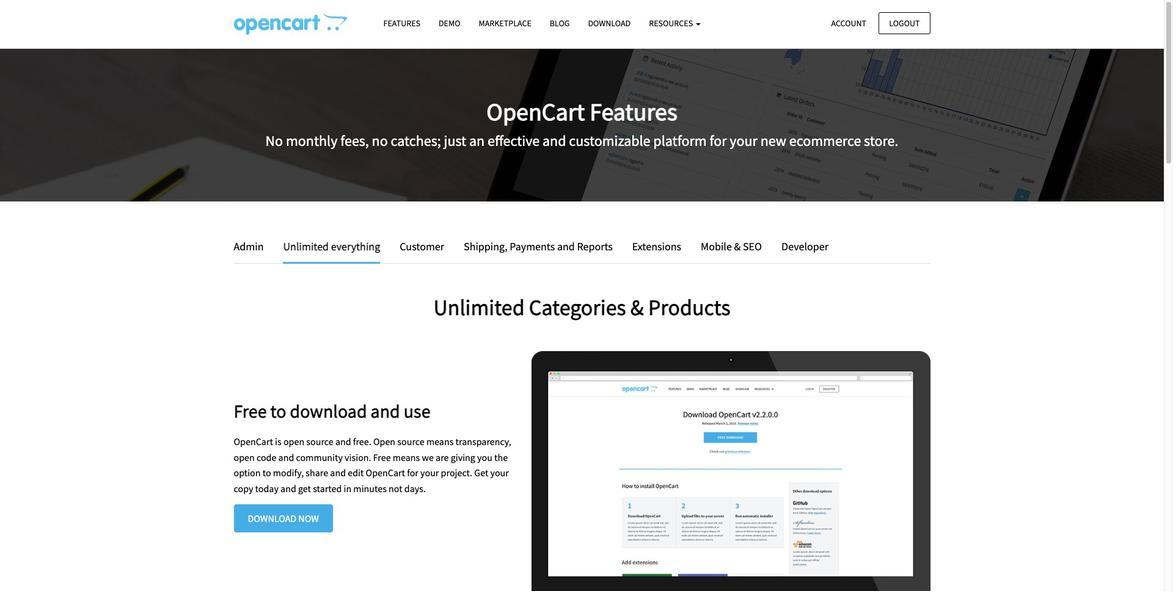 Task type: locate. For each thing, give the bounding box(es) containing it.
0 horizontal spatial for
[[407, 467, 418, 479]]

account link
[[821, 12, 877, 34]]

1 horizontal spatial free
[[373, 451, 391, 463]]

1 horizontal spatial unlimited
[[433, 294, 525, 321]]

1 vertical spatial means
[[393, 451, 420, 463]]

free up code
[[234, 400, 267, 423]]

opencart features no monthly fees, no catches; just an effective and customizable platform for your new ecommerce store.
[[265, 96, 898, 150]]

0 horizontal spatial features
[[383, 18, 420, 29]]

0 horizontal spatial download
[[248, 512, 296, 525]]

1 vertical spatial free
[[373, 451, 391, 463]]

copy
[[234, 483, 253, 495]]

to inside the opencart is open source and free. open source means transparency, open code and community vision. free means we are giving you the option to modify, share and edit opencart for your project. get your copy today and get started in minutes not days.
[[263, 467, 271, 479]]

1 vertical spatial open
[[234, 451, 255, 463]]

mobile
[[701, 239, 732, 254]]

the
[[494, 451, 508, 463]]

0 vertical spatial free
[[234, 400, 267, 423]]

1 vertical spatial for
[[407, 467, 418, 479]]

0 horizontal spatial means
[[393, 451, 420, 463]]

unlimited categories & products
[[433, 294, 730, 321]]

extensions
[[632, 239, 681, 254]]

1 horizontal spatial opencart
[[366, 467, 405, 479]]

fees,
[[340, 131, 369, 150]]

customizable
[[569, 131, 650, 150]]

just
[[444, 131, 466, 150]]

no
[[265, 131, 283, 150]]

we
[[422, 451, 434, 463]]

opencart
[[487, 96, 585, 127], [234, 436, 273, 448], [366, 467, 405, 479]]

download right blog
[[588, 18, 631, 29]]

is
[[275, 436, 281, 448]]

0 horizontal spatial unlimited
[[283, 239, 329, 254]]

2 horizontal spatial your
[[730, 131, 757, 150]]

0 horizontal spatial opencart
[[234, 436, 273, 448]]

giving
[[451, 451, 475, 463]]

1 vertical spatial opencart
[[234, 436, 273, 448]]

0 vertical spatial unlimited
[[283, 239, 329, 254]]

& left products
[[630, 294, 644, 321]]

started
[[313, 483, 342, 495]]

open right is
[[283, 436, 304, 448]]

1 vertical spatial to
[[263, 467, 271, 479]]

days.
[[404, 483, 426, 495]]

1 horizontal spatial features
[[590, 96, 677, 127]]

for
[[710, 131, 727, 150], [407, 467, 418, 479]]

0 vertical spatial opencart
[[487, 96, 585, 127]]

free down open
[[373, 451, 391, 463]]

and
[[542, 131, 566, 150], [557, 239, 575, 254], [371, 400, 400, 423], [335, 436, 351, 448], [278, 451, 294, 463], [330, 467, 346, 479], [280, 483, 296, 495]]

opencart up 'not'
[[366, 467, 405, 479]]

& inside 'link'
[[734, 239, 741, 254]]

2 vertical spatial opencart
[[366, 467, 405, 479]]

code
[[257, 451, 276, 463]]

source
[[306, 436, 333, 448], [397, 436, 424, 448]]

features inside opencart features no monthly fees, no catches; just an effective and customizable platform for your new ecommerce store.
[[590, 96, 677, 127]]

1 vertical spatial &
[[630, 294, 644, 321]]

1 horizontal spatial means
[[426, 436, 454, 448]]

new
[[760, 131, 786, 150]]

open
[[283, 436, 304, 448], [234, 451, 255, 463]]

features up the "customizable"
[[590, 96, 677, 127]]

download down today
[[248, 512, 296, 525]]

and right effective
[[542, 131, 566, 150]]

0 vertical spatial download
[[588, 18, 631, 29]]

option
[[234, 467, 261, 479]]

opencart for features
[[487, 96, 585, 127]]

get
[[298, 483, 311, 495]]

opencart inside opencart features no monthly fees, no catches; just an effective and customizable platform for your new ecommerce store.
[[487, 96, 585, 127]]

& left seo
[[734, 239, 741, 254]]

&
[[734, 239, 741, 254], [630, 294, 644, 321]]

means left the we
[[393, 451, 420, 463]]

unlimited
[[283, 239, 329, 254], [433, 294, 525, 321]]

share
[[306, 467, 328, 479]]

0 horizontal spatial source
[[306, 436, 333, 448]]

download
[[588, 18, 631, 29], [248, 512, 296, 525]]

source up the we
[[397, 436, 424, 448]]

admin
[[234, 239, 264, 254]]

1 horizontal spatial download
[[588, 18, 631, 29]]

blog link
[[541, 13, 579, 34]]

today
[[255, 483, 279, 495]]

your
[[730, 131, 757, 150], [420, 467, 439, 479], [490, 467, 509, 479]]

2 horizontal spatial opencart
[[487, 96, 585, 127]]

0 vertical spatial for
[[710, 131, 727, 150]]

marketplace link
[[469, 13, 541, 34]]

opencart up code
[[234, 436, 273, 448]]

0 vertical spatial to
[[270, 400, 286, 423]]

0 vertical spatial &
[[734, 239, 741, 254]]

1 horizontal spatial for
[[710, 131, 727, 150]]

your left new
[[730, 131, 757, 150]]

opencart is open source and free. open source means transparency, open code and community vision. free means we are giving you the option to modify, share and edit opencart for your project. get your copy today and get started in minutes not days.
[[234, 436, 511, 495]]

and left edit
[[330, 467, 346, 479]]

open up option
[[234, 451, 255, 463]]

free to download and use
[[234, 400, 430, 423]]

extensions link
[[623, 238, 690, 256]]

everything
[[331, 239, 380, 254]]

account
[[831, 17, 866, 28]]

unlimited inside unlimited everything link
[[283, 239, 329, 254]]

for inside the opencart is open source and free. open source means transparency, open code and community vision. free means we are giving you the option to modify, share and edit opencart for your project. get your copy today and get started in minutes not days.
[[407, 467, 418, 479]]

1 horizontal spatial your
[[490, 467, 509, 479]]

1 vertical spatial features
[[590, 96, 677, 127]]

customer
[[400, 239, 444, 254]]

download
[[290, 400, 367, 423]]

resources link
[[640, 13, 710, 34]]

demo link
[[429, 13, 469, 34]]

for right the platform
[[710, 131, 727, 150]]

community
[[296, 451, 343, 463]]

0 horizontal spatial &
[[630, 294, 644, 321]]

for up days.
[[407, 467, 418, 479]]

features
[[383, 18, 420, 29], [590, 96, 677, 127]]

to up is
[[270, 400, 286, 423]]

free
[[234, 400, 267, 423], [373, 451, 391, 463]]

source up community
[[306, 436, 333, 448]]

means up are
[[426, 436, 454, 448]]

1 horizontal spatial source
[[397, 436, 424, 448]]

open
[[373, 436, 395, 448]]

vision.
[[345, 451, 371, 463]]

opencart for is
[[234, 436, 273, 448]]

transparency,
[[455, 436, 511, 448]]

to up today
[[263, 467, 271, 479]]

0 vertical spatial open
[[283, 436, 304, 448]]

1 horizontal spatial &
[[734, 239, 741, 254]]

0 vertical spatial means
[[426, 436, 454, 448]]

not
[[389, 483, 402, 495]]

1 vertical spatial download
[[248, 512, 296, 525]]

0 vertical spatial features
[[383, 18, 420, 29]]

payments
[[510, 239, 555, 254]]

get
[[474, 467, 488, 479]]

opencart up effective
[[487, 96, 585, 127]]

1 vertical spatial unlimited
[[433, 294, 525, 321]]

your down the we
[[420, 467, 439, 479]]

seo
[[743, 239, 762, 254]]

to
[[270, 400, 286, 423], [263, 467, 271, 479]]

means
[[426, 436, 454, 448], [393, 451, 420, 463]]

for inside opencart features no monthly fees, no catches; just an effective and customizable platform for your new ecommerce store.
[[710, 131, 727, 150]]

features left demo
[[383, 18, 420, 29]]

your down the
[[490, 467, 509, 479]]



Task type: vqa. For each thing, say whether or not it's contained in the screenshot.
leftmost that
no



Task type: describe. For each thing, give the bounding box(es) containing it.
edit
[[348, 467, 364, 479]]

unlimited everything
[[283, 239, 380, 254]]

shipping,
[[464, 239, 507, 254]]

features link
[[374, 13, 429, 34]]

customer link
[[391, 238, 453, 256]]

free.
[[353, 436, 371, 448]]

store.
[[864, 131, 898, 150]]

0 horizontal spatial open
[[234, 451, 255, 463]]

categories
[[529, 294, 626, 321]]

project.
[[441, 467, 472, 479]]

no
[[372, 131, 388, 150]]

logout link
[[879, 12, 930, 34]]

shipping, payments and reports link
[[455, 238, 622, 256]]

opencart - features image
[[234, 13, 347, 35]]

now
[[298, 512, 319, 525]]

1 horizontal spatial open
[[283, 436, 304, 448]]

resources
[[649, 18, 695, 29]]

effective
[[488, 131, 540, 150]]

and left free. at the bottom of page
[[335, 436, 351, 448]]

and left reports
[[557, 239, 575, 254]]

0 horizontal spatial free
[[234, 400, 267, 423]]

logout
[[889, 17, 920, 28]]

marketplace
[[479, 18, 531, 29]]

download for download
[[588, 18, 631, 29]]

are
[[436, 451, 449, 463]]

you
[[477, 451, 492, 463]]

1 source from the left
[[306, 436, 333, 448]]

admin link
[[234, 238, 273, 256]]

demo
[[439, 18, 460, 29]]

download now link
[[234, 505, 333, 533]]

and up open
[[371, 400, 400, 423]]

modify,
[[273, 467, 304, 479]]

download link
[[579, 13, 640, 34]]

and down modify,
[[280, 483, 296, 495]]

2 source from the left
[[397, 436, 424, 448]]

minutes
[[353, 483, 387, 495]]

download for download now
[[248, 512, 296, 525]]

unlimited everything link
[[274, 238, 389, 264]]

an
[[469, 131, 485, 150]]

reports
[[577, 239, 613, 254]]

download now
[[248, 512, 319, 525]]

developer
[[781, 239, 828, 254]]

free inside the opencart is open source and free. open source means transparency, open code and community vision. free means we are giving you the option to modify, share and edit opencart for your project. get your copy today and get started in minutes not days.
[[373, 451, 391, 463]]

blog
[[550, 18, 570, 29]]

your inside opencart features no monthly fees, no catches; just an effective and customizable platform for your new ecommerce store.
[[730, 131, 757, 150]]

mobile & seo
[[701, 239, 762, 254]]

catches;
[[391, 131, 441, 150]]

0 horizontal spatial your
[[420, 467, 439, 479]]

developer link
[[772, 238, 828, 256]]

mobile & seo link
[[692, 238, 771, 256]]

monthly
[[286, 131, 337, 150]]

shipping, payments and reports
[[464, 239, 613, 254]]

unlimited for unlimited everything
[[283, 239, 329, 254]]

and up modify,
[[278, 451, 294, 463]]

in
[[344, 483, 351, 495]]

platform
[[653, 131, 707, 150]]

use
[[404, 400, 430, 423]]

products
[[648, 294, 730, 321]]

unlimited for unlimited categories & products
[[433, 294, 525, 321]]

and inside opencart features no monthly fees, no catches; just an effective and customizable platform for your new ecommerce store.
[[542, 131, 566, 150]]

ecommerce
[[789, 131, 861, 150]]

free to download and use image
[[532, 351, 930, 591]]



